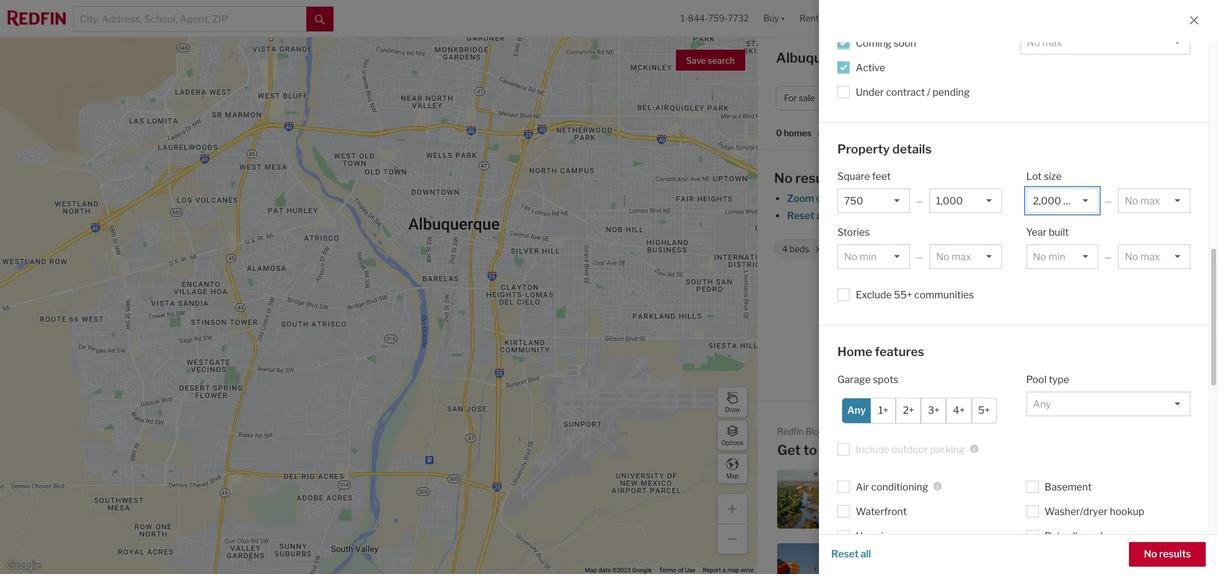 Task type: locate. For each thing, give the bounding box(es) containing it.
0 vertical spatial map
[[726, 472, 739, 479]]

of down the
[[1118, 563, 1126, 572]]

hookup
[[1110, 506, 1145, 517]]

1 horizontal spatial homes
[[1076, 210, 1107, 222]]

results up "out"
[[795, 170, 840, 186]]

square feet
[[838, 171, 891, 182]]

sq. right 1,000
[[955, 244, 966, 254]]

0 horizontal spatial ft.
[[968, 244, 976, 254]]

0 horizontal spatial no
[[774, 170, 793, 186]]

1 horizontal spatial 4+
[[953, 405, 965, 416]]

1 horizontal spatial map
[[726, 472, 739, 479]]

save search button
[[676, 50, 745, 71]]

type for pool type
[[1049, 374, 1069, 385]]

no up 'albuquerque:'
[[1144, 548, 1157, 560]]

in
[[1134, 500, 1141, 509], [883, 505, 890, 514], [941, 505, 948, 514]]

report a map error link
[[703, 567, 754, 574]]

for sale button
[[776, 86, 838, 111]]

in down boost
[[1134, 500, 1141, 509]]

all inside zoom out reset all filters or remove one of your filters below to see more homes
[[817, 210, 827, 222]]

remove 4 beds image
[[815, 246, 822, 253]]

1 horizontal spatial in
[[941, 505, 948, 514]]

1 vertical spatial map
[[585, 567, 597, 574]]

map left the data
[[585, 567, 597, 574]]

albuquerque down projects
[[1076, 511, 1125, 520]]

1 ft. from the left
[[968, 244, 976, 254]]

albuquerque
[[907, 484, 956, 493], [891, 505, 940, 514], [1076, 511, 1125, 520]]

4+ radio
[[947, 398, 972, 423]]

map region
[[0, 0, 908, 574]]

0 horizontal spatial filters
[[829, 210, 856, 222]]

coming
[[856, 37, 892, 49]]

1 horizontal spatial nm
[[947, 442, 970, 458]]

primary
[[1045, 555, 1081, 566]]

map down options
[[726, 472, 739, 479]]

outdoor
[[892, 444, 928, 455]]

ft.
[[968, 244, 976, 254], [1055, 244, 1063, 254]]

all down the has
[[861, 548, 871, 560]]

remodeling
[[1107, 478, 1152, 487]]

baths
[[854, 244, 877, 254]]

map
[[726, 472, 739, 479], [585, 567, 597, 574]]

1 vertical spatial property
[[1076, 500, 1110, 509]]

1 horizontal spatial no results
[[1144, 548, 1191, 560]]

0 vertical spatial no
[[774, 170, 793, 186]]

type inside button
[[935, 93, 953, 103]]

0 horizontal spatial nm
[[865, 50, 888, 66]]

0 horizontal spatial 4+
[[842, 244, 852, 254]]

no results inside no results "button"
[[1144, 548, 1191, 560]]

1 horizontal spatial ft.
[[1055, 244, 1063, 254]]

4+ inside option
[[953, 405, 965, 416]]

0 vertical spatial redfin
[[903, 287, 933, 298]]

contract
[[886, 86, 925, 98]]

market
[[1065, 53, 1099, 65]]

property up square feet
[[838, 142, 890, 156]]

2+
[[903, 405, 914, 416]]

type right pool
[[1049, 374, 1069, 385]]

1 horizontal spatial home
[[909, 93, 933, 103]]

0 vertical spatial homes
[[784, 128, 812, 138]]

— for year built
[[1105, 252, 1112, 262]]

home inside 7 home remodeling projects to boost your property value in albuquerque
[[1083, 478, 1105, 487]]

popular
[[877, 484, 906, 493]]

home for home features
[[838, 344, 873, 359]]

to inside 10 popular albuquerque neighborhoods: where to live in albuquerque in 2023
[[954, 494, 962, 504]]

ft. left the lot
[[1055, 244, 1063, 254]]

sale
[[799, 93, 815, 103]]

2 horizontal spatial in
[[1134, 500, 1141, 509]]

to
[[1020, 210, 1029, 222], [804, 442, 817, 458], [1110, 489, 1118, 498], [954, 494, 962, 504]]

search
[[708, 55, 735, 66]]

property down projects
[[1076, 500, 1110, 509]]

1 vertical spatial albuquerque,
[[858, 442, 944, 458]]

1 horizontal spatial results
[[1159, 548, 1191, 560]]

save search
[[686, 55, 735, 66]]

1 horizontal spatial property
[[1076, 500, 1110, 509]]

0 vertical spatial home
[[909, 93, 933, 103]]

google image
[[3, 558, 44, 574]]

1-844-759-7732
[[681, 13, 749, 24]]

1 vertical spatial homes
[[1076, 210, 1107, 222]]

0 vertical spatial property
[[838, 142, 890, 156]]

reset down the has
[[831, 548, 859, 560]]

new
[[945, 287, 966, 298]]

home inside button
[[909, 93, 933, 103]]

2+ radio
[[896, 398, 921, 423]]

sandia
[[1128, 552, 1153, 561]]

albuquerque, up conditioning
[[858, 442, 944, 458]]

1 horizontal spatial all
[[861, 548, 871, 560]]

0 horizontal spatial type
[[935, 93, 953, 103]]

750-
[[909, 244, 929, 254]]

spots
[[873, 374, 899, 385]]

reset down the zoom
[[787, 210, 815, 222]]

in right the live on the bottom right of page
[[883, 505, 890, 514]]

1 vertical spatial nm
[[947, 442, 970, 458]]

1 horizontal spatial reset
[[831, 548, 859, 560]]

type for home type
[[935, 93, 953, 103]]

error
[[741, 567, 754, 574]]

to left see
[[1020, 210, 1029, 222]]

to inside the redfin blog get to know albuquerque, nm
[[804, 442, 817, 458]]

sale
[[961, 50, 989, 66]]

homes right 0
[[784, 128, 812, 138]]

results up 'albuquerque:'
[[1159, 548, 1191, 560]]

nm down "4+" option
[[947, 442, 970, 458]]

results inside "button"
[[1159, 548, 1191, 560]]

4+ right the 3+ option
[[953, 405, 965, 416]]

0 vertical spatial 4+
[[842, 244, 852, 254]]

homes right more
[[1076, 210, 1107, 222]]

no up the zoom
[[774, 170, 793, 186]]

more
[[1050, 210, 1074, 222]]

insights
[[1101, 53, 1138, 65]]

zoom
[[787, 193, 814, 204]]

1 vertical spatial 4+
[[953, 405, 965, 416]]

reset inside zoom out reset all filters or remove one of your filters below to see more homes
[[787, 210, 815, 222]]

list box
[[1020, 30, 1191, 54], [838, 189, 910, 213], [930, 189, 1002, 213], [1026, 189, 1099, 213], [1118, 189, 1191, 213], [838, 244, 910, 269], [930, 244, 1002, 269], [1026, 244, 1099, 269], [1118, 244, 1191, 269], [1026, 391, 1191, 416]]

2 vertical spatial home
[[1083, 478, 1105, 487]]

map inside button
[[726, 472, 739, 479]]

all down "out"
[[817, 210, 827, 222]]

0 horizontal spatial home
[[838, 344, 873, 359]]

nm inside the redfin blog get to know albuquerque, nm
[[947, 442, 970, 458]]

in down where at the right of page
[[941, 505, 948, 514]]

property
[[838, 142, 890, 156], [1076, 500, 1110, 509]]

nm
[[865, 50, 888, 66], [947, 442, 970, 458]]

home for home type
[[909, 93, 933, 103]]

remove 2,000+ sq. ft. lot image
[[1083, 246, 1090, 253]]

1 vertical spatial no
[[1144, 548, 1157, 560]]

to up 'value'
[[1110, 489, 1118, 498]]

sq. down year built
[[1042, 244, 1053, 254]]

1 horizontal spatial no
[[1144, 548, 1157, 560]]

filters up stories
[[829, 210, 856, 222]]

nm down coming at the top right of the page
[[865, 50, 888, 66]]

albuquerque, up for sale button
[[776, 50, 863, 66]]

2 horizontal spatial of
[[1118, 563, 1126, 572]]

report a map error
[[703, 567, 754, 574]]

no inside "button"
[[1144, 548, 1157, 560]]

of inside exploring the sandia mountains of albuquerque: why locals love them a
[[1118, 563, 1126, 572]]

0 vertical spatial reset
[[787, 210, 815, 222]]

live
[[866, 505, 881, 514]]

exclude 55+ communities
[[856, 289, 974, 301]]

0 horizontal spatial redfin
[[777, 426, 804, 437]]

0 horizontal spatial no results
[[774, 170, 840, 186]]

option group
[[842, 398, 997, 423]]

of right one
[[927, 210, 936, 222]]

0 horizontal spatial map
[[585, 567, 597, 574]]

0 horizontal spatial homes
[[784, 128, 812, 138]]

0 horizontal spatial results
[[795, 170, 840, 186]]

0 horizontal spatial sq.
[[955, 244, 966, 254]]

air
[[856, 481, 869, 493]]

in for albuquerque
[[941, 505, 948, 514]]

2 horizontal spatial home
[[1083, 478, 1105, 487]]

no results
[[774, 170, 840, 186], [1144, 548, 1191, 560]]

city
[[1150, 53, 1169, 65]]

1 horizontal spatial filters
[[961, 210, 988, 222]]

love
[[1122, 574, 1140, 574]]

to down blog
[[804, 442, 817, 458]]

redfin inside the redfin blog get to know albuquerque, nm
[[777, 426, 804, 437]]

save
[[686, 55, 706, 66]]

2,000+
[[1010, 244, 1040, 254]]

remove 750-1,000 sq. ft. image
[[983, 246, 991, 253]]

type right /
[[935, 93, 953, 103]]

city guide link
[[1150, 52, 1200, 67]]

or
[[859, 210, 869, 222]]

value
[[1112, 500, 1132, 509]]

to inside zoom out reset all filters or remove one of your filters below to see more homes
[[1020, 210, 1029, 222]]

1 vertical spatial type
[[1049, 374, 1069, 385]]

—
[[916, 196, 923, 206], [1105, 196, 1112, 206], [916, 252, 923, 262], [1105, 252, 1112, 262]]

0 horizontal spatial property
[[838, 142, 890, 156]]

mountains
[[1076, 563, 1116, 572]]

3+ radio
[[921, 398, 947, 423]]

submit search image
[[315, 15, 325, 24]]

0 horizontal spatial all
[[817, 210, 827, 222]]

1 vertical spatial results
[[1159, 548, 1191, 560]]

55+
[[894, 289, 912, 301]]

has view
[[856, 530, 897, 542]]

0 vertical spatial albuquerque,
[[776, 50, 863, 66]]

air conditioning
[[856, 481, 928, 493]]

any
[[847, 405, 866, 416]]

lot size
[[1026, 171, 1062, 182]]

below
[[990, 210, 1018, 222]]

ft. left remove 750-1,000 sq. ft. icon
[[968, 244, 976, 254]]

1 vertical spatial redfin
[[777, 426, 804, 437]]

option group containing any
[[842, 398, 997, 423]]

square
[[838, 171, 870, 182]]

1+ radio
[[871, 398, 896, 423]]

redfin for redfin blog get to know albuquerque, nm
[[777, 426, 804, 437]]

all inside button
[[861, 548, 871, 560]]

filters right your
[[961, 210, 988, 222]]

in for value
[[1134, 500, 1141, 509]]

1 horizontal spatial type
[[1049, 374, 1069, 385]]

to inside 7 home remodeling projects to boost your property value in albuquerque
[[1110, 489, 1118, 498]]

albuquerque down neighborhoods:
[[891, 505, 940, 514]]

1 horizontal spatial redfin
[[903, 287, 933, 298]]

all
[[817, 210, 827, 222], [861, 548, 871, 560]]

in inside 7 home remodeling projects to boost your property value in albuquerque
[[1134, 500, 1141, 509]]

0 vertical spatial nm
[[865, 50, 888, 66]]

0 vertical spatial all
[[817, 210, 827, 222]]

exploring
[[1076, 552, 1112, 561]]

home
[[909, 93, 933, 103], [838, 344, 873, 359], [1083, 478, 1105, 487]]

guide
[[1171, 53, 1197, 65]]

redfin left new
[[903, 287, 933, 298]]

albuquerque, inside the redfin blog get to know albuquerque, nm
[[858, 442, 944, 458]]

/
[[927, 86, 931, 98]]

no results up 'albuquerque:'
[[1144, 548, 1191, 560]]

1 horizontal spatial sq.
[[1042, 244, 1053, 254]]

no results up zoom out button
[[774, 170, 840, 186]]

4
[[782, 244, 788, 254]]

1 horizontal spatial of
[[927, 210, 936, 222]]

1 vertical spatial all
[[861, 548, 871, 560]]

0 vertical spatial type
[[935, 93, 953, 103]]

1 vertical spatial home
[[838, 344, 873, 359]]

zoom out reset all filters or remove one of your filters below to see more homes
[[787, 193, 1107, 222]]

0 horizontal spatial of
[[678, 567, 684, 574]]

exploring the sandia mountains of albuquerque: why locals love them a
[[1076, 552, 1178, 574]]

— for lot size
[[1105, 196, 1112, 206]]

1 vertical spatial no results
[[1144, 548, 1191, 560]]

0 horizontal spatial reset
[[787, 210, 815, 222]]

1 vertical spatial reset
[[831, 548, 859, 560]]

of left the use
[[678, 567, 684, 574]]

see
[[1031, 210, 1048, 222]]

2 ft. from the left
[[1055, 244, 1063, 254]]

redfin up get
[[777, 426, 804, 437]]

— for square feet
[[916, 196, 923, 206]]

map for map data ©2023 google
[[585, 567, 597, 574]]

4+ down stories
[[842, 244, 852, 254]]

lot
[[1026, 171, 1042, 182]]

1,000
[[929, 244, 953, 254]]

to up 2023
[[954, 494, 962, 504]]

homes inside zoom out reset all filters or remove one of your filters below to see more homes
[[1076, 210, 1107, 222]]



Task type: vqa. For each thing, say whether or not it's contained in the screenshot.
rightmost YOU
no



Task type: describe. For each thing, give the bounding box(es) containing it.
City, Address, School, Agent, ZIP search field
[[74, 7, 306, 31]]

7 home remodeling projects to boost your property value in albuquerque link
[[988, 470, 1184, 529]]

4+ baths
[[842, 244, 877, 254]]

2 sq. from the left
[[1042, 244, 1053, 254]]

blog
[[806, 426, 824, 437]]

home type
[[909, 93, 953, 103]]

soon
[[894, 37, 916, 49]]

2,000+ sq. ft. lot
[[1010, 244, 1076, 254]]

boost
[[1119, 489, 1142, 498]]

year built
[[1026, 227, 1069, 238]]

reset all
[[831, 548, 871, 560]]

0 homes •
[[776, 128, 820, 139]]

1 filters from the left
[[829, 210, 856, 222]]

bedroom
[[1083, 555, 1125, 566]]

for
[[784, 93, 797, 103]]

0 vertical spatial results
[[795, 170, 840, 186]]

remove
[[871, 210, 905, 222]]

view
[[876, 530, 897, 542]]

for sale
[[784, 93, 815, 103]]

1-844-759-7732 link
[[681, 13, 749, 24]]

zoom out button
[[787, 193, 832, 204]]

google
[[632, 567, 652, 574]]

options button
[[717, 420, 748, 451]]

year
[[1026, 227, 1047, 238]]

washer/dryer
[[1045, 506, 1108, 517]]

— for stories
[[916, 252, 923, 262]]

projects
[[1076, 489, 1108, 498]]

under contract / pending
[[856, 86, 970, 98]]

active
[[856, 62, 885, 73]]

conditioning
[[871, 481, 928, 493]]

1 sq. from the left
[[955, 244, 966, 254]]

feet
[[872, 171, 891, 182]]

new mexico link
[[945, 287, 1002, 298]]

terms
[[659, 567, 676, 574]]

neighborhoods:
[[866, 494, 925, 504]]

750-1,000 sq. ft.
[[909, 244, 976, 254]]

7 home remodeling projects to boost your property value in albuquerque
[[1076, 478, 1161, 520]]

0 horizontal spatial in
[[883, 505, 890, 514]]

stories
[[838, 227, 870, 238]]

where
[[927, 494, 952, 504]]

2 filters from the left
[[961, 210, 988, 222]]

washer/dryer hookup
[[1045, 506, 1145, 517]]

primary bedroom on main floor
[[1045, 555, 1187, 566]]

include
[[856, 444, 890, 455]]

new mexico
[[945, 287, 1002, 298]]

•
[[818, 129, 820, 139]]

map button
[[717, 453, 748, 484]]

homes
[[891, 50, 937, 66]]

5+ radio
[[972, 398, 997, 423]]

a
[[723, 567, 726, 574]]

1-
[[681, 13, 688, 24]]

pets
[[1045, 530, 1066, 542]]

your
[[939, 210, 959, 222]]

0 vertical spatial no results
[[774, 170, 840, 186]]

7
[[1076, 478, 1081, 487]]

home type button
[[901, 86, 976, 111]]

options
[[721, 439, 744, 446]]

reset inside button
[[831, 548, 859, 560]]

market insights link
[[1065, 40, 1138, 67]]

report
[[703, 567, 721, 574]]

property inside 7 home remodeling projects to boost your property value in albuquerque
[[1076, 500, 1110, 509]]

©2023
[[612, 567, 631, 574]]

pets allowed
[[1045, 530, 1103, 542]]

map
[[727, 567, 740, 574]]

Any radio
[[842, 398, 872, 423]]

remove 4+ baths image
[[882, 246, 890, 253]]

2023
[[950, 505, 970, 514]]

4+ for 4+ baths
[[842, 244, 852, 254]]

pool type
[[1026, 374, 1069, 385]]

4+ for 4+
[[953, 405, 965, 416]]

map for map
[[726, 472, 739, 479]]

waterfront
[[856, 506, 907, 517]]

albuquerque up where at the right of page
[[907, 484, 956, 493]]

|
[[1143, 53, 1145, 65]]

communities
[[915, 289, 974, 301]]

price button
[[843, 86, 896, 111]]

of inside zoom out reset all filters or remove one of your filters below to see more homes
[[927, 210, 936, 222]]

1+
[[879, 405, 889, 416]]

terms of use
[[659, 567, 695, 574]]

know
[[820, 442, 855, 458]]

draw
[[725, 406, 740, 413]]

7732
[[728, 13, 749, 24]]

5+
[[978, 405, 990, 416]]

allowed
[[1068, 530, 1103, 542]]

home features
[[838, 344, 924, 359]]

10 popular albuquerque neighborhoods: where to live in albuquerque in 2023
[[866, 484, 970, 514]]

out
[[816, 193, 832, 204]]

main
[[1141, 555, 1163, 566]]

terms of use link
[[659, 567, 695, 574]]

redfin link
[[903, 287, 933, 298]]

basement
[[1045, 481, 1092, 493]]

features
[[875, 344, 924, 359]]

albuquerque, nm homes for sale
[[776, 50, 989, 66]]

homes inside 0 homes •
[[784, 128, 812, 138]]

one
[[908, 210, 925, 222]]

floor
[[1165, 555, 1187, 566]]

property details
[[838, 142, 932, 156]]

your
[[1143, 489, 1161, 498]]

pool
[[1026, 374, 1047, 385]]

exclude
[[856, 289, 892, 301]]

redfin for redfin
[[903, 287, 933, 298]]

no results button
[[1129, 542, 1206, 567]]

albuquerque inside 7 home remodeling projects to boost your property value in albuquerque
[[1076, 511, 1125, 520]]



